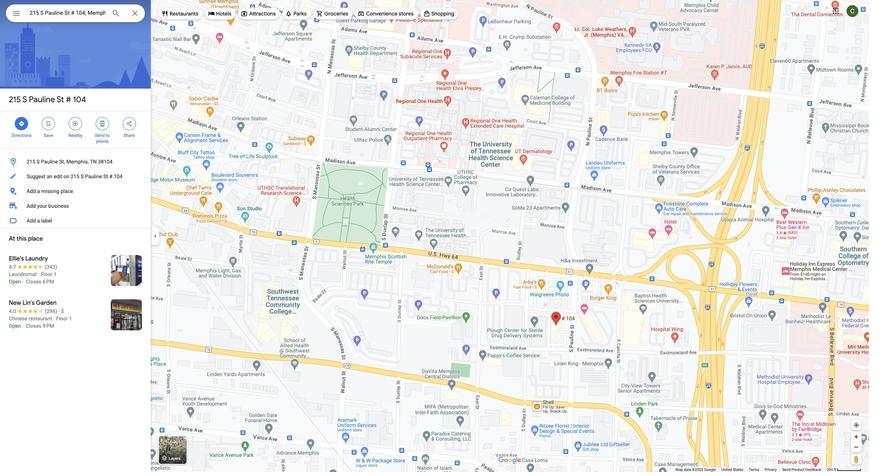 Task type: describe. For each thing, give the bounding box(es) containing it.

[[45, 120, 52, 128]]

floor inside the laundromat · floor 1 open ⋅ closes 6 pm
[[41, 272, 52, 277]]

new lin's garden
[[9, 300, 57, 307]]

215 S Pauline St # 104, Memphis, TN 38104 field
[[6, 4, 145, 22]]

send product feedback button
[[782, 468, 821, 473]]

floor inside chinese restaurant · floor 1 open ⋅ closes 9 pm
[[56, 316, 68, 322]]

215 for 215 s pauline st, memphis, tn 38104
[[27, 159, 35, 165]]

laundromat
[[9, 272, 37, 277]]

ellie's laundry
[[9, 255, 48, 263]]

lin's
[[23, 300, 35, 307]]


[[126, 120, 132, 128]]

parks
[[293, 10, 307, 17]]

share
[[124, 133, 135, 138]]

closes inside chinese restaurant · floor 1 open ⋅ closes 9 pm
[[26, 323, 41, 329]]

(296)
[[45, 309, 57, 314]]

closes inside the laundromat · floor 1 open ⋅ closes 6 pm
[[26, 279, 41, 285]]

data
[[684, 468, 691, 472]]

chinese
[[9, 316, 27, 322]]

hotels button
[[205, 5, 236, 23]]

add for add a missing place
[[27, 188, 36, 194]]

laundromat · floor 1 open ⋅ closes 6 pm
[[9, 272, 57, 285]]

a for label
[[37, 218, 40, 224]]

privacy
[[765, 468, 777, 472]]

groceries
[[324, 10, 348, 17]]

⋅ inside the laundromat · floor 1 open ⋅ closes 6 pm
[[22, 279, 24, 285]]

ellie's
[[9, 255, 24, 263]]

at this place
[[9, 235, 43, 243]]

convenience stores
[[366, 10, 414, 17]]

footer inside "google maps" element
[[676, 468, 827, 473]]

1 inside the laundromat · floor 1 open ⋅ closes 6 pm
[[54, 272, 57, 277]]

0 horizontal spatial 104
[[73, 95, 86, 105]]

zoom out image
[[854, 445, 859, 450]]

united states button
[[721, 468, 743, 473]]

st,
[[59, 159, 65, 165]]

200
[[827, 468, 833, 472]]

s for 215 s pauline st # 104
[[22, 95, 27, 105]]

215 s pauline st # 104 main content
[[0, 0, 151, 473]]

4.0 stars 296 reviews image
[[9, 308, 57, 315]]

add a label button
[[0, 214, 151, 228]]

s inside "button"
[[81, 174, 84, 180]]

directions
[[12, 133, 32, 138]]


[[12, 8, 21, 18]]

send to phone
[[95, 133, 110, 144]]

(343)
[[45, 264, 57, 270]]

 button
[[6, 4, 27, 24]]

· inside the laundromat · floor 1 open ⋅ closes 6 pm
[[38, 272, 39, 277]]

an
[[47, 174, 52, 180]]

add your business link
[[0, 199, 151, 214]]

· inside chinese restaurant · floor 1 open ⋅ closes 9 pm
[[53, 316, 55, 322]]

your
[[37, 203, 47, 209]]

united states
[[721, 468, 743, 472]]

nearby
[[68, 133, 82, 138]]

actions for 215 s pauline st # 104 region
[[0, 111, 151, 148]]


[[18, 120, 25, 128]]

open inside the laundromat · floor 1 open ⋅ closes 6 pm
[[9, 279, 21, 285]]

show street view coverage image
[[851, 454, 862, 465]]

suggest an edit on 215 s pauline st # 104 button
[[0, 169, 151, 184]]

· $
[[58, 309, 64, 314]]

none field inside the "215 s pauline st # 104, memphis, tn 38104" field
[[30, 8, 106, 17]]

terms
[[749, 468, 759, 472]]

layers
[[169, 457, 181, 462]]

states
[[733, 468, 743, 472]]

google account: christina overa  
(christinaovera9@gmail.com) image
[[847, 5, 858, 17]]

send for send product feedback
[[782, 468, 791, 472]]

215 s pauline st # 104
[[9, 95, 86, 105]]

parks button
[[282, 5, 311, 23]]

200 ft
[[827, 468, 836, 472]]

©2023
[[692, 468, 703, 472]]

map
[[676, 468, 683, 472]]

map data ©2023 google
[[676, 468, 716, 472]]

$
[[61, 309, 64, 314]]

missing
[[41, 188, 59, 194]]

pauline for st
[[29, 95, 55, 105]]

a for missing
[[37, 188, 40, 194]]

215 s pauline st, memphis, tn 38104
[[27, 159, 113, 165]]


[[72, 120, 79, 128]]

phone
[[96, 139, 108, 144]]

send for send to phone
[[95, 133, 105, 138]]

 search field
[[6, 4, 145, 24]]

suggest
[[27, 174, 45, 180]]

business
[[48, 203, 69, 209]]

collapse side panel image
[[151, 232, 159, 240]]

terms button
[[749, 468, 759, 473]]

show your location image
[[853, 422, 860, 429]]

place inside button
[[61, 188, 73, 194]]

stores
[[399, 10, 414, 17]]

at
[[9, 235, 15, 243]]

restaurants
[[170, 10, 198, 17]]

add a missing place
[[27, 188, 73, 194]]



Task type: vqa. For each thing, say whether or not it's contained in the screenshot.
the 215 S Pauline St # 104
yes



Task type: locate. For each thing, give the bounding box(es) containing it.
garden
[[36, 300, 57, 307]]

pauline left "st,"
[[41, 159, 58, 165]]

4.0
[[9, 309, 16, 314]]

1 a from the top
[[37, 188, 40, 194]]

1 inside chinese restaurant · floor 1 open ⋅ closes 9 pm
[[69, 316, 72, 322]]

200 ft button
[[827, 468, 861, 472]]

s up the  at the top left of page
[[22, 95, 27, 105]]

st up the actions for 215 s pauline st # 104 region
[[57, 95, 64, 105]]

1 vertical spatial closes
[[26, 323, 41, 329]]

hotels
[[216, 10, 231, 17]]

⋅ down laundromat
[[22, 279, 24, 285]]

send up phone
[[95, 133, 105, 138]]

1 horizontal spatial s
[[37, 159, 40, 165]]

0 horizontal spatial send
[[95, 133, 105, 138]]

privacy button
[[765, 468, 777, 473]]

open
[[9, 279, 21, 285], [9, 323, 21, 329]]

1 closes from the top
[[26, 279, 41, 285]]

0 vertical spatial s
[[22, 95, 27, 105]]

215 up suggest
[[27, 159, 35, 165]]

1 horizontal spatial send
[[782, 468, 791, 472]]

2 a from the top
[[37, 218, 40, 224]]

floor up 6 pm at the bottom left
[[41, 272, 52, 277]]

1 vertical spatial s
[[37, 159, 40, 165]]

· left $
[[58, 309, 60, 314]]

1 horizontal spatial 1
[[69, 316, 72, 322]]

place
[[61, 188, 73, 194], [28, 235, 43, 243]]

st down 38104
[[103, 174, 108, 180]]

shopping
[[431, 10, 454, 17]]

· down 4.7 stars 343 reviews image at the left bottom of page
[[38, 272, 39, 277]]

0 horizontal spatial 1
[[54, 272, 57, 277]]

0 vertical spatial 1
[[54, 272, 57, 277]]

pauline
[[29, 95, 55, 105], [41, 159, 58, 165], [85, 174, 102, 180]]

0 vertical spatial ⋅
[[22, 279, 24, 285]]

215 up the  at the top left of page
[[9, 95, 21, 105]]

1 vertical spatial ⋅
[[22, 323, 24, 329]]

zoom in image
[[854, 435, 859, 440]]

0 horizontal spatial place
[[28, 235, 43, 243]]

add for add a label
[[27, 218, 36, 224]]

attractions button
[[238, 5, 280, 23]]

open down laundromat
[[9, 279, 21, 285]]

104 inside "button"
[[114, 174, 122, 180]]

convenience
[[366, 10, 397, 17]]

0 vertical spatial add
[[27, 188, 36, 194]]

add for add your business
[[27, 203, 36, 209]]

0 vertical spatial pauline
[[29, 95, 55, 105]]

2 vertical spatial 215
[[71, 174, 79, 180]]

closes down restaurant
[[26, 323, 41, 329]]

1 vertical spatial 215
[[27, 159, 35, 165]]

0 vertical spatial st
[[57, 95, 64, 105]]

0 vertical spatial ·
[[38, 272, 39, 277]]

215 right on
[[71, 174, 79, 180]]

0 vertical spatial open
[[9, 279, 21, 285]]

united
[[721, 468, 732, 472]]

restaurants button
[[159, 5, 203, 23]]

footer
[[676, 468, 827, 473]]

1 vertical spatial a
[[37, 218, 40, 224]]

1
[[54, 272, 57, 277], [69, 316, 72, 322]]

9 pm
[[43, 323, 54, 329]]

this
[[16, 235, 27, 243]]

place down on
[[61, 188, 73, 194]]

1 horizontal spatial 215
[[27, 159, 35, 165]]

1 horizontal spatial #
[[109, 174, 112, 180]]

s for 215 s pauline st, memphis, tn 38104
[[37, 159, 40, 165]]

1 vertical spatial floor
[[56, 316, 68, 322]]

0 vertical spatial #
[[66, 95, 71, 105]]

memphis,
[[66, 159, 89, 165]]

edit
[[54, 174, 62, 180]]

st inside "button"
[[103, 174, 108, 180]]

new
[[9, 300, 21, 307]]

1 vertical spatial ·
[[58, 309, 60, 314]]

closes down laundromat
[[26, 279, 41, 285]]

pauline up 
[[29, 95, 55, 105]]

send inside button
[[782, 468, 791, 472]]

floor
[[41, 272, 52, 277], [56, 316, 68, 322]]

1 horizontal spatial st
[[103, 174, 108, 180]]

0 horizontal spatial floor
[[41, 272, 52, 277]]

⋅ inside chinese restaurant · floor 1 open ⋅ closes 9 pm
[[22, 323, 24, 329]]

·
[[38, 272, 39, 277], [58, 309, 60, 314], [53, 316, 55, 322]]

2 horizontal spatial ·
[[58, 309, 60, 314]]

save
[[44, 133, 53, 138]]

6 pm
[[43, 279, 54, 285]]

0 vertical spatial send
[[95, 133, 105, 138]]

1 horizontal spatial place
[[61, 188, 73, 194]]

None field
[[30, 8, 106, 17]]

1 ⋅ from the top
[[22, 279, 24, 285]]

price: inexpensive image
[[61, 309, 64, 314]]

s up suggest
[[37, 159, 40, 165]]

to
[[106, 133, 110, 138]]

1 vertical spatial send
[[782, 468, 791, 472]]

⋅
[[22, 279, 24, 285], [22, 323, 24, 329]]

suggest an edit on 215 s pauline st # 104
[[27, 174, 122, 180]]

1 horizontal spatial ·
[[53, 316, 55, 322]]

footer containing map data ©2023 google
[[676, 468, 827, 473]]

s down memphis, on the top left of the page
[[81, 174, 84, 180]]

add left your
[[27, 203, 36, 209]]

floor down price: inexpensive icon
[[56, 316, 68, 322]]

google
[[704, 468, 716, 472]]

0 horizontal spatial st
[[57, 95, 64, 105]]

4.7 stars 343 reviews image
[[9, 263, 57, 271]]

0 horizontal spatial 215
[[9, 95, 21, 105]]

# inside "button"
[[109, 174, 112, 180]]

add left the label
[[27, 218, 36, 224]]

2 vertical spatial s
[[81, 174, 84, 180]]

0 vertical spatial closes
[[26, 279, 41, 285]]

#
[[66, 95, 71, 105], [109, 174, 112, 180]]

ft
[[834, 468, 836, 472]]

send
[[95, 133, 105, 138], [782, 468, 791, 472]]

a left missing
[[37, 188, 40, 194]]

convenience stores button
[[355, 5, 418, 23]]

38104
[[98, 159, 113, 165]]

1 open from the top
[[9, 279, 21, 285]]

st
[[57, 95, 64, 105], [103, 174, 108, 180]]

a left the label
[[37, 218, 40, 224]]

⋅ down chinese
[[22, 323, 24, 329]]

1 vertical spatial 104
[[114, 174, 122, 180]]

0 horizontal spatial ·
[[38, 272, 39, 277]]

0 vertical spatial 104
[[73, 95, 86, 105]]

215 inside '215 s pauline st, memphis, tn 38104' button
[[27, 159, 35, 165]]

2 vertical spatial ·
[[53, 316, 55, 322]]

1 vertical spatial add
[[27, 203, 36, 209]]

# up the actions for 215 s pauline st # 104 region
[[66, 95, 71, 105]]

on
[[64, 174, 69, 180]]

google maps element
[[0, 0, 869, 473]]

place right this on the left of page
[[28, 235, 43, 243]]

shopping button
[[420, 5, 459, 23]]

· down (296)
[[53, 316, 55, 322]]

label
[[41, 218, 52, 224]]

send inside send to phone
[[95, 133, 105, 138]]

send product feedback
[[782, 468, 821, 472]]

1 vertical spatial #
[[109, 174, 112, 180]]

send left product
[[782, 468, 791, 472]]

0 vertical spatial place
[[61, 188, 73, 194]]

215 s pauline st, memphis, tn 38104 button
[[0, 154, 151, 169]]

1 vertical spatial 1
[[69, 316, 72, 322]]

0 vertical spatial floor
[[41, 272, 52, 277]]

s
[[22, 95, 27, 105], [37, 159, 40, 165], [81, 174, 84, 180]]

2 add from the top
[[27, 203, 36, 209]]

add a missing place button
[[0, 184, 151, 199]]

1 vertical spatial open
[[9, 323, 21, 329]]

2 open from the top
[[9, 323, 21, 329]]

s inside button
[[37, 159, 40, 165]]

0 horizontal spatial s
[[22, 95, 27, 105]]

laundry
[[25, 255, 48, 263]]

215 inside suggest an edit on 215 s pauline st # 104 "button"
[[71, 174, 79, 180]]

feedback
[[805, 468, 821, 472]]

product
[[791, 468, 804, 472]]

0 vertical spatial 215
[[9, 95, 21, 105]]

4.7
[[9, 264, 16, 270]]

groceries button
[[313, 5, 353, 23]]

pauline inside "button"
[[85, 174, 102, 180]]

# down 38104
[[109, 174, 112, 180]]

restaurant
[[29, 316, 52, 322]]

2 vertical spatial pauline
[[85, 174, 102, 180]]

closes
[[26, 279, 41, 285], [26, 323, 41, 329]]

104
[[73, 95, 86, 105], [114, 174, 122, 180]]

add a label
[[27, 218, 52, 224]]


[[99, 120, 106, 128]]

1 horizontal spatial 104
[[114, 174, 122, 180]]

open down chinese
[[9, 323, 21, 329]]

tn
[[90, 159, 97, 165]]

1 vertical spatial pauline
[[41, 159, 58, 165]]

attractions
[[249, 10, 276, 17]]

pauline for st,
[[41, 159, 58, 165]]

215 for 215 s pauline st # 104
[[9, 95, 21, 105]]

2 ⋅ from the top
[[22, 323, 24, 329]]

chinese restaurant · floor 1 open ⋅ closes 9 pm
[[9, 316, 72, 329]]

2 horizontal spatial 215
[[71, 174, 79, 180]]

2 closes from the top
[[26, 323, 41, 329]]

pauline inside button
[[41, 159, 58, 165]]

a
[[37, 188, 40, 194], [37, 218, 40, 224]]

0 vertical spatial a
[[37, 188, 40, 194]]

open inside chinese restaurant · floor 1 open ⋅ closes 9 pm
[[9, 323, 21, 329]]

1 vertical spatial st
[[103, 174, 108, 180]]

add your business
[[27, 203, 69, 209]]

pauline down "tn"
[[85, 174, 102, 180]]

1 vertical spatial place
[[28, 235, 43, 243]]

add down suggest
[[27, 188, 36, 194]]

3 add from the top
[[27, 218, 36, 224]]

1 add from the top
[[27, 188, 36, 194]]

1 horizontal spatial floor
[[56, 316, 68, 322]]

215
[[9, 95, 21, 105], [27, 159, 35, 165], [71, 174, 79, 180]]

0 horizontal spatial #
[[66, 95, 71, 105]]

2 horizontal spatial s
[[81, 174, 84, 180]]

2 vertical spatial add
[[27, 218, 36, 224]]



